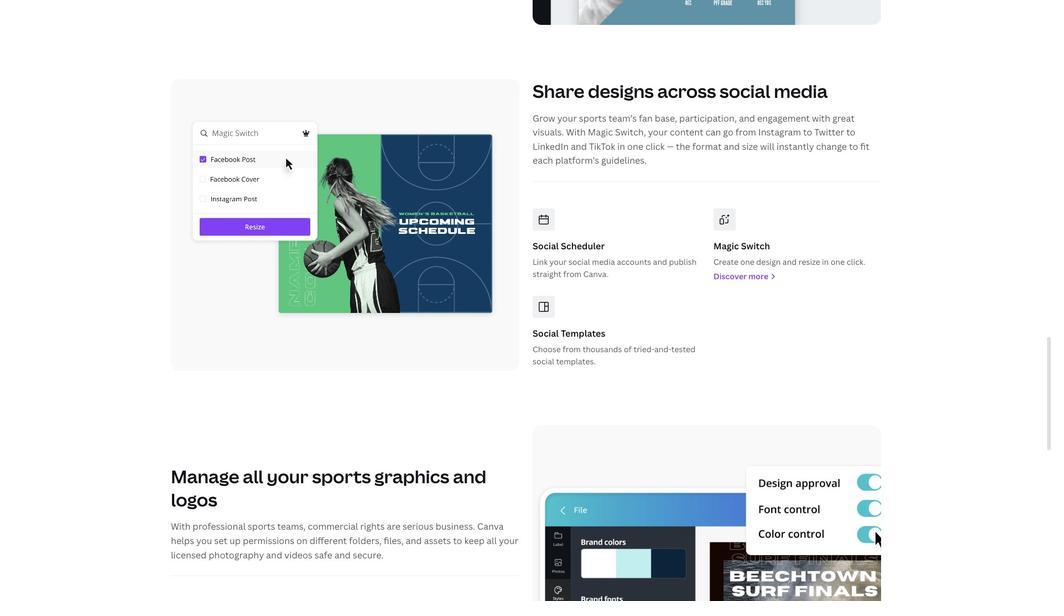Task type: describe. For each thing, give the bounding box(es) containing it.
permissions
[[243, 535, 294, 547]]

canva.
[[583, 269, 609, 279]]

share designs across social media
[[533, 79, 828, 103]]

and down "serious"
[[406, 535, 422, 547]]

from inside social scheduler link your social media accounts and publish straight from canva.
[[563, 269, 581, 279]]

with inside grow your sports team's fan base, participation, and engagement with great visuals. with magic switch, your content can go from instagram to twitter to linkedin and tiktok in one click — the format and size will instantly change to fit each platform's guidelines.
[[566, 126, 586, 138]]

link
[[533, 256, 548, 267]]

safe
[[315, 549, 332, 561]]

folders,
[[349, 535, 382, 547]]

discover
[[714, 271, 747, 282]]

to up instantly
[[803, 126, 812, 138]]

and inside manage all your sports graphics and logos
[[453, 465, 486, 489]]

will
[[760, 140, 774, 153]]

your inside with professional sports teams, commercial rights are serious business. canva helps you set up permissions on different folders, files, and assets to keep all your licensed photography and videos safe and secure.
[[499, 535, 518, 547]]

and inside social scheduler link your social media accounts and publish straight from canva.
[[653, 256, 667, 267]]

and up 'platform's'
[[571, 140, 587, 153]]

great
[[832, 112, 855, 124]]

go
[[723, 126, 733, 138]]

helps
[[171, 535, 194, 547]]

rights
[[360, 521, 385, 533]]

magic switch create one design and resize in one click.
[[714, 240, 866, 267]]

instagram
[[758, 126, 801, 138]]

templates
[[561, 328, 605, 340]]

social inside social scheduler link your social media accounts and publish straight from canva.
[[569, 256, 590, 267]]

social inside social templates choose from thousands of tried-and-tested social templates.
[[533, 356, 554, 367]]

with professional sports teams, commercial rights are serious business. canva helps you set up permissions on different folders, files, and assets to keep all your licensed photography and videos safe and secure.
[[171, 521, 518, 561]]

keep
[[464, 535, 485, 547]]

instantly
[[777, 140, 814, 153]]

and down permissions
[[266, 549, 282, 561]]

to left fit
[[849, 140, 858, 153]]

grow your sports team's fan base, participation, and engagement with great visuals. with magic switch, your content can go from instagram to twitter to linkedin and tiktok in one click — the format and size will instantly change to fit each platform's guidelines.
[[533, 112, 869, 167]]

serious
[[403, 521, 433, 533]]

to inside with professional sports teams, commercial rights are serious business. canva helps you set up permissions on different folders, files, and assets to keep all your licensed photography and videos safe and secure.
[[453, 535, 462, 547]]

are
[[387, 521, 400, 533]]

media inside social scheduler link your social media accounts and publish straight from canva.
[[592, 256, 615, 267]]

design collaboration on sports flyer in canva image
[[533, 0, 881, 25]]

accounts
[[617, 256, 651, 267]]

commercial
[[308, 521, 358, 533]]

magic inside grow your sports team's fan base, participation, and engagement with great visuals. with magic switch, your content can go from instagram to twitter to linkedin and tiktok in one click — the format and size will instantly change to fit each platform's guidelines.
[[588, 126, 613, 138]]

image resizing tool for sports flyer in canva image
[[171, 79, 519, 371]]

share
[[533, 79, 584, 103]]

business.
[[436, 521, 475, 533]]

discover more
[[714, 271, 768, 282]]

and up size
[[739, 112, 755, 124]]

the
[[676, 140, 690, 153]]

photography
[[209, 549, 264, 561]]

participation,
[[679, 112, 737, 124]]

click
[[646, 140, 665, 153]]

choose
[[533, 344, 561, 355]]

2 horizontal spatial one
[[831, 256, 845, 267]]

click.
[[847, 256, 866, 267]]

linkedin
[[533, 140, 569, 153]]

format
[[692, 140, 722, 153]]

logos
[[171, 488, 217, 512]]

different
[[310, 535, 347, 547]]

guidelines.
[[601, 155, 647, 167]]

designs
[[588, 79, 654, 103]]

more
[[749, 271, 768, 282]]

all inside manage all your sports graphics and logos
[[243, 465, 263, 489]]

resize
[[799, 256, 820, 267]]

your inside manage all your sports graphics and logos
[[267, 465, 308, 489]]

manage
[[171, 465, 239, 489]]

engagement
[[757, 112, 810, 124]]

in inside grow your sports team's fan base, participation, and engagement with great visuals. with magic switch, your content can go from instagram to twitter to linkedin and tiktok in one click — the format and size will instantly change to fit each platform's guidelines.
[[617, 140, 625, 153]]

platform's
[[555, 155, 599, 167]]

teams,
[[277, 521, 306, 533]]

and inside the magic switch create one design and resize in one click.
[[783, 256, 797, 267]]

brand kit for sports teams in canva image
[[533, 425, 881, 601]]

set
[[214, 535, 227, 547]]

switch
[[741, 240, 770, 252]]

canva
[[477, 521, 504, 533]]

1 horizontal spatial one
[[740, 256, 754, 267]]

publish
[[669, 256, 697, 267]]

base,
[[655, 112, 677, 124]]

manage all your sports graphics and logos
[[171, 465, 486, 512]]

sports for across
[[579, 112, 606, 124]]

and-
[[654, 344, 671, 355]]

social for templates
[[533, 328, 559, 340]]



Task type: locate. For each thing, give the bounding box(es) containing it.
1 vertical spatial magic
[[714, 240, 739, 252]]

grow
[[533, 112, 555, 124]]

0 horizontal spatial one
[[627, 140, 643, 153]]

your right grow at the right of the page
[[557, 112, 577, 124]]

in
[[617, 140, 625, 153], [822, 256, 829, 267]]

tried-
[[634, 344, 654, 355]]

in right resize
[[822, 256, 829, 267]]

social down the scheduler
[[569, 256, 590, 267]]

scheduler
[[561, 240, 605, 252]]

0 horizontal spatial magic
[[588, 126, 613, 138]]

your down canva
[[499, 535, 518, 547]]

with
[[812, 112, 830, 124]]

one up the discover more
[[740, 256, 754, 267]]

from up size
[[735, 126, 756, 138]]

social up the go
[[720, 79, 770, 103]]

fan
[[639, 112, 653, 124]]

0 vertical spatial social
[[533, 240, 559, 252]]

one
[[627, 140, 643, 153], [740, 256, 754, 267], [831, 256, 845, 267]]

one left click.
[[831, 256, 845, 267]]

2 horizontal spatial social
[[720, 79, 770, 103]]

across
[[657, 79, 716, 103]]

you
[[196, 535, 212, 547]]

fit
[[860, 140, 869, 153]]

1 horizontal spatial sports
[[312, 465, 371, 489]]

create
[[714, 256, 738, 267]]

and down the go
[[724, 140, 740, 153]]

0 vertical spatial in
[[617, 140, 625, 153]]

0 horizontal spatial in
[[617, 140, 625, 153]]

with inside with professional sports teams, commercial rights are serious business. canva helps you set up permissions on different folders, files, and assets to keep all your licensed photography and videos safe and secure.
[[171, 521, 191, 533]]

and up the discover more link
[[783, 256, 797, 267]]

1 horizontal spatial social
[[569, 256, 590, 267]]

1 vertical spatial from
[[563, 269, 581, 279]]

sports up permissions
[[248, 521, 275, 533]]

your
[[557, 112, 577, 124], [648, 126, 668, 138], [550, 256, 567, 267], [267, 465, 308, 489], [499, 535, 518, 547]]

and
[[739, 112, 755, 124], [571, 140, 587, 153], [724, 140, 740, 153], [653, 256, 667, 267], [783, 256, 797, 267], [453, 465, 486, 489], [406, 535, 422, 547], [266, 549, 282, 561], [334, 549, 351, 561]]

1 vertical spatial social
[[533, 328, 559, 340]]

1 horizontal spatial media
[[774, 79, 828, 103]]

secure.
[[353, 549, 383, 561]]

magic up the create
[[714, 240, 739, 252]]

discover more link
[[714, 270, 881, 283]]

assets
[[424, 535, 451, 547]]

1 vertical spatial media
[[592, 256, 615, 267]]

from inside social templates choose from thousands of tried-and-tested social templates.
[[563, 344, 581, 355]]

content
[[670, 126, 703, 138]]

from up templates.
[[563, 344, 581, 355]]

0 vertical spatial from
[[735, 126, 756, 138]]

can
[[706, 126, 721, 138]]

your inside social scheduler link your social media accounts and publish straight from canva.
[[550, 256, 567, 267]]

—
[[667, 140, 674, 153]]

0 horizontal spatial social
[[533, 356, 554, 367]]

0 horizontal spatial all
[[243, 465, 263, 489]]

from left canva.
[[563, 269, 581, 279]]

0 horizontal spatial media
[[592, 256, 615, 267]]

visuals.
[[533, 126, 564, 138]]

one down switch,
[[627, 140, 643, 153]]

social up link
[[533, 240, 559, 252]]

2 vertical spatial sports
[[248, 521, 275, 533]]

size
[[742, 140, 758, 153]]

in inside the magic switch create one design and resize in one click.
[[822, 256, 829, 267]]

tiktok
[[589, 140, 615, 153]]

up
[[230, 535, 241, 547]]

1 vertical spatial in
[[822, 256, 829, 267]]

social inside social templates choose from thousands of tried-and-tested social templates.
[[533, 328, 559, 340]]

social for scheduler
[[533, 240, 559, 252]]

from
[[735, 126, 756, 138], [563, 269, 581, 279], [563, 344, 581, 355]]

sports up the commercial
[[312, 465, 371, 489]]

each
[[533, 155, 553, 167]]

social
[[533, 240, 559, 252], [533, 328, 559, 340]]

and up business.
[[453, 465, 486, 489]]

0 horizontal spatial with
[[171, 521, 191, 533]]

team's
[[609, 112, 637, 124]]

with right visuals.
[[566, 126, 586, 138]]

1 horizontal spatial in
[[822, 256, 829, 267]]

with
[[566, 126, 586, 138], [171, 521, 191, 533]]

videos
[[284, 549, 312, 561]]

on
[[296, 535, 307, 547]]

1 horizontal spatial with
[[566, 126, 586, 138]]

your up click
[[648, 126, 668, 138]]

1 vertical spatial sports
[[312, 465, 371, 489]]

licensed
[[171, 549, 207, 561]]

2 vertical spatial from
[[563, 344, 581, 355]]

1 horizontal spatial magic
[[714, 240, 739, 252]]

magic
[[588, 126, 613, 138], [714, 240, 739, 252]]

2 vertical spatial social
[[533, 356, 554, 367]]

with up helps
[[171, 521, 191, 533]]

media
[[774, 79, 828, 103], [592, 256, 615, 267]]

sports for your
[[248, 521, 275, 533]]

all inside with professional sports teams, commercial rights are serious business. canva helps you set up permissions on different folders, files, and assets to keep all your licensed photography and videos safe and secure.
[[487, 535, 497, 547]]

0 vertical spatial all
[[243, 465, 263, 489]]

2 social from the top
[[533, 328, 559, 340]]

social inside social scheduler link your social media accounts and publish straight from canva.
[[533, 240, 559, 252]]

magic up "tiktok"
[[588, 126, 613, 138]]

0 horizontal spatial sports
[[248, 521, 275, 533]]

media up canva.
[[592, 256, 615, 267]]

2 horizontal spatial sports
[[579, 112, 606, 124]]

1 horizontal spatial all
[[487, 535, 497, 547]]

media up engagement in the top of the page
[[774, 79, 828, 103]]

all
[[243, 465, 263, 489], [487, 535, 497, 547]]

to down business.
[[453, 535, 462, 547]]

0 vertical spatial media
[[774, 79, 828, 103]]

tested
[[671, 344, 695, 355]]

sports inside manage all your sports graphics and logos
[[312, 465, 371, 489]]

switch,
[[615, 126, 646, 138]]

change
[[816, 140, 847, 153]]

of
[[624, 344, 632, 355]]

0 vertical spatial magic
[[588, 126, 613, 138]]

social up choose
[[533, 328, 559, 340]]

from inside grow your sports team's fan base, participation, and engagement with great visuals. with magic switch, your content can go from instagram to twitter to linkedin and tiktok in one click — the format and size will instantly change to fit each platform's guidelines.
[[735, 126, 756, 138]]

in up guidelines.
[[617, 140, 625, 153]]

sports
[[579, 112, 606, 124], [312, 465, 371, 489], [248, 521, 275, 533]]

to down great
[[846, 126, 855, 138]]

and left publish
[[653, 256, 667, 267]]

1 vertical spatial with
[[171, 521, 191, 533]]

sports up "tiktok"
[[579, 112, 606, 124]]

1 social from the top
[[533, 240, 559, 252]]

to
[[803, 126, 812, 138], [846, 126, 855, 138], [849, 140, 858, 153], [453, 535, 462, 547]]

social down choose
[[533, 356, 554, 367]]

professional
[[193, 521, 246, 533]]

all right manage
[[243, 465, 263, 489]]

graphics
[[375, 465, 449, 489]]

1 vertical spatial social
[[569, 256, 590, 267]]

one inside grow your sports team's fan base, participation, and engagement with great visuals. with magic switch, your content can go from instagram to twitter to linkedin and tiktok in one click — the format and size will instantly change to fit each platform's guidelines.
[[627, 140, 643, 153]]

templates.
[[556, 356, 596, 367]]

thousands
[[583, 344, 622, 355]]

sports inside with professional sports teams, commercial rights are serious business. canva helps you set up permissions on different folders, files, and assets to keep all your licensed photography and videos safe and secure.
[[248, 521, 275, 533]]

all down canva
[[487, 535, 497, 547]]

0 vertical spatial with
[[566, 126, 586, 138]]

0 vertical spatial sports
[[579, 112, 606, 124]]

sports inside grow your sports team's fan base, participation, and engagement with great visuals. with magic switch, your content can go from instagram to twitter to linkedin and tiktok in one click — the format and size will instantly change to fit each platform's guidelines.
[[579, 112, 606, 124]]

your up straight
[[550, 256, 567, 267]]

magic inside the magic switch create one design and resize in one click.
[[714, 240, 739, 252]]

twitter
[[814, 126, 844, 138]]

and right safe
[[334, 549, 351, 561]]

social scheduler link your social media accounts and publish straight from canva.
[[533, 240, 697, 279]]

social templates choose from thousands of tried-and-tested social templates.
[[533, 328, 695, 367]]

your up teams,
[[267, 465, 308, 489]]

files,
[[384, 535, 404, 547]]

straight
[[533, 269, 562, 279]]

design
[[756, 256, 781, 267]]

0 vertical spatial social
[[720, 79, 770, 103]]

1 vertical spatial all
[[487, 535, 497, 547]]



Task type: vqa. For each thing, say whether or not it's contained in the screenshot.
tested
yes



